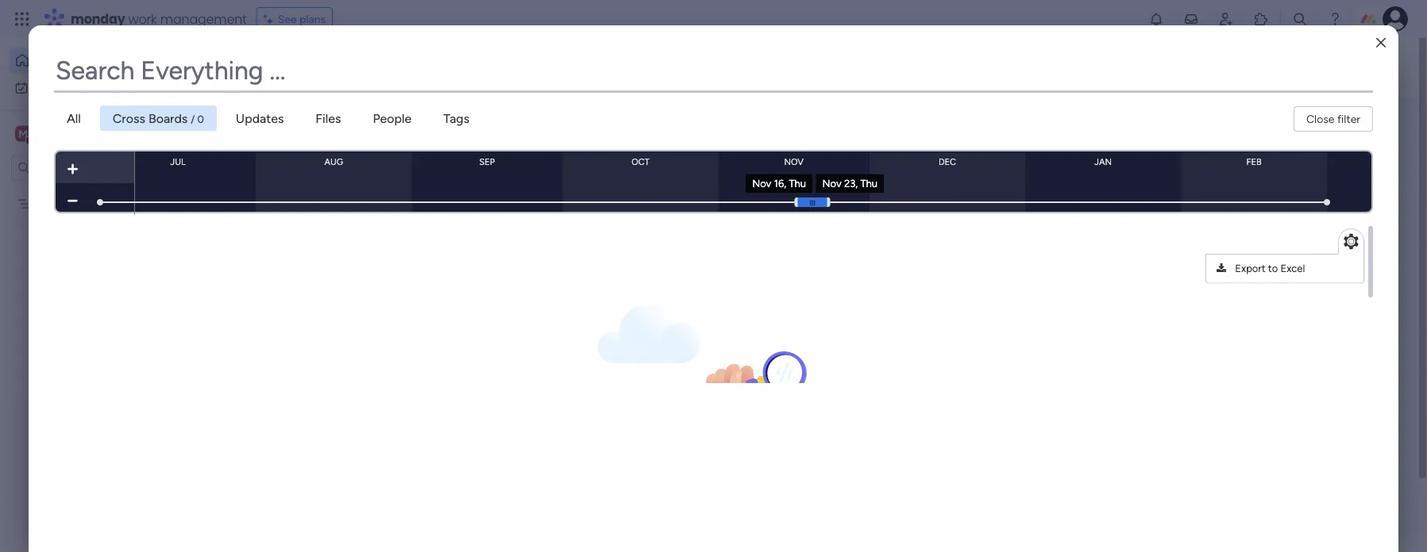 Task type: locate. For each thing, give the bounding box(es) containing it.
0 horizontal spatial nov
[[753, 177, 772, 190]]

work for my
[[53, 81, 77, 95]]

0 horizontal spatial work
[[53, 81, 77, 95]]

Search in workspace field
[[33, 159, 133, 177]]

1 horizontal spatial your
[[1196, 247, 1221, 263]]

export to excel
[[1236, 263, 1306, 275]]

people link
[[360, 106, 425, 131]]

nov for nov 23, thu
[[823, 177, 842, 190]]

workspace selection element
[[15, 124, 133, 145]]

1 horizontal spatial work
[[128, 10, 157, 28]]

your inside good afternoon, gary! quickly access your recent boards, inbox and workspaces
[[331, 69, 356, 84]]

/
[[191, 113, 195, 126]]

your up made
[[1196, 247, 1221, 263]]

see plans button
[[256, 7, 333, 31]]

apps image
[[1254, 11, 1270, 27]]

nov 23, thu
[[823, 177, 878, 190]]

0 vertical spatial your
[[331, 69, 356, 84]]

1 vertical spatial your
[[1196, 247, 1221, 263]]

1 vertical spatial work
[[53, 81, 77, 95]]

0 horizontal spatial your
[[331, 69, 356, 84]]

option
[[0, 190, 203, 193]]

dapulse settings image
[[1345, 233, 1359, 252]]

nov left the 16,
[[753, 177, 772, 190]]

2 nov from the left
[[823, 177, 842, 190]]

access
[[289, 69, 328, 84]]

all link
[[54, 106, 94, 131]]

workspace image
[[15, 125, 31, 143]]

visited
[[346, 130, 390, 147]]

help image
[[1328, 11, 1344, 27]]

tags
[[444, 111, 470, 126]]

boost your workflow in minutes with ready-made templates
[[1159, 247, 1366, 282]]

recent
[[360, 69, 397, 84]]

khvhg list box
[[0, 188, 203, 432]]

home
[[37, 54, 67, 67]]

1 horizontal spatial thu
[[861, 177, 878, 190]]

dapulse add image
[[67, 163, 78, 176]]

nov left 23,
[[823, 177, 842, 190]]

monday work management
[[71, 10, 247, 28]]

excel
[[1281, 263, 1306, 275]]

0 vertical spatial work
[[128, 10, 157, 28]]

boost
[[1159, 247, 1192, 263]]

see
[[278, 12, 297, 26]]

recently visited
[[284, 130, 390, 147]]

jul
[[170, 157, 186, 167]]

thu right the 16,
[[789, 177, 807, 190]]

your down gary!
[[331, 69, 356, 84]]

thu for nov 23, thu
[[861, 177, 878, 190]]

work inside button
[[53, 81, 77, 95]]

boards,
[[400, 69, 442, 84]]

1 nov from the left
[[753, 177, 772, 190]]

thu
[[789, 177, 807, 190], [861, 177, 878, 190]]

main
[[37, 126, 64, 141]]

1 horizontal spatial nov
[[823, 177, 842, 190]]

0 horizontal spatial thu
[[789, 177, 807, 190]]

aug
[[325, 157, 343, 167]]

plans
[[300, 12, 326, 26]]

home button
[[10, 48, 171, 73]]

thu right 23,
[[861, 177, 878, 190]]

1 thu from the left
[[789, 177, 807, 190]]

nov for nov 16, thu
[[753, 177, 772, 190]]

in
[[1279, 247, 1289, 263]]

inbox
[[445, 69, 477, 84]]

thu for nov 16, thu
[[789, 177, 807, 190]]

management
[[160, 10, 247, 28]]

work right the my
[[53, 81, 77, 95]]

2 thu from the left
[[861, 177, 878, 190]]

recently
[[284, 130, 342, 147]]

your inside boost your workflow in minutes with ready-made templates
[[1196, 247, 1221, 263]]

None field
[[54, 51, 1374, 91]]

your
[[331, 69, 356, 84], [1196, 247, 1221, 263]]

download image
[[1217, 264, 1229, 274]]

filter
[[1338, 112, 1361, 126]]

main workspace
[[37, 126, 130, 141]]

boards
[[148, 111, 188, 126]]

minutes
[[1293, 247, 1338, 263]]

jan
[[1095, 157, 1112, 167]]

my
[[35, 81, 50, 95]]

quickly
[[242, 69, 285, 84]]

afternoon,
[[273, 52, 325, 66]]

export
[[1236, 263, 1266, 275]]

good
[[242, 52, 270, 66]]

close image
[[1377, 37, 1387, 49]]

work right monday
[[128, 10, 157, 28]]

made
[[1196, 267, 1228, 282]]

with
[[1341, 247, 1366, 263]]

workspace
[[67, 126, 130, 141]]

work
[[128, 10, 157, 28], [53, 81, 77, 95]]

nov
[[753, 177, 772, 190], [823, 177, 842, 190]]



Task type: vqa. For each thing, say whether or not it's contained in the screenshot.
Choose
no



Task type: describe. For each thing, give the bounding box(es) containing it.
inbox image
[[1184, 11, 1200, 27]]

templates image image
[[1164, 123, 1374, 233]]

cross
[[113, 111, 145, 126]]

select product image
[[14, 11, 30, 27]]

khvhg
[[37, 197, 67, 211]]

tags link
[[431, 106, 482, 131]]

dapulse minus image
[[67, 195, 78, 207]]

files
[[316, 111, 341, 126]]

gary!
[[327, 52, 354, 66]]

dapulse hamburger image
[[809, 201, 816, 206]]

files link
[[303, 106, 354, 131]]

ready-
[[1159, 267, 1196, 282]]

to
[[1269, 263, 1279, 275]]

see plans
[[278, 12, 326, 26]]

and
[[480, 69, 501, 84]]

my work button
[[10, 75, 171, 101]]

workspaces
[[504, 69, 572, 84]]

search everything image
[[1293, 11, 1309, 27]]

sep
[[480, 157, 495, 167]]

notifications image
[[1149, 11, 1165, 27]]

gary orlando image
[[1383, 6, 1409, 32]]

updates link
[[223, 106, 297, 131]]

close
[[1307, 112, 1335, 126]]

people
[[373, 111, 412, 126]]

invite members image
[[1219, 11, 1235, 27]]

close recently visited image
[[261, 130, 280, 149]]

m
[[18, 127, 28, 141]]

23,
[[845, 177, 858, 190]]

oct
[[632, 157, 650, 167]]

monday
[[71, 10, 125, 28]]

close filter
[[1307, 112, 1361, 126]]

my work
[[35, 81, 77, 95]]

nov
[[785, 157, 804, 167]]

workflow
[[1224, 247, 1276, 263]]

cross boards / 0
[[113, 111, 204, 126]]

nov 16, thu
[[753, 177, 807, 190]]

close filter button
[[1294, 106, 1374, 132]]

export to excel link
[[1209, 257, 1362, 281]]

templates
[[1231, 267, 1288, 282]]

feb
[[1247, 157, 1262, 167]]

all
[[67, 111, 81, 126]]

updates
[[236, 111, 284, 126]]

0
[[197, 113, 204, 126]]

work for monday
[[128, 10, 157, 28]]

dec
[[939, 157, 957, 167]]

Search Everything ... field
[[54, 51, 1374, 91]]

good afternoon, gary! quickly access your recent boards, inbox and workspaces
[[242, 52, 572, 84]]

16,
[[774, 177, 787, 190]]



